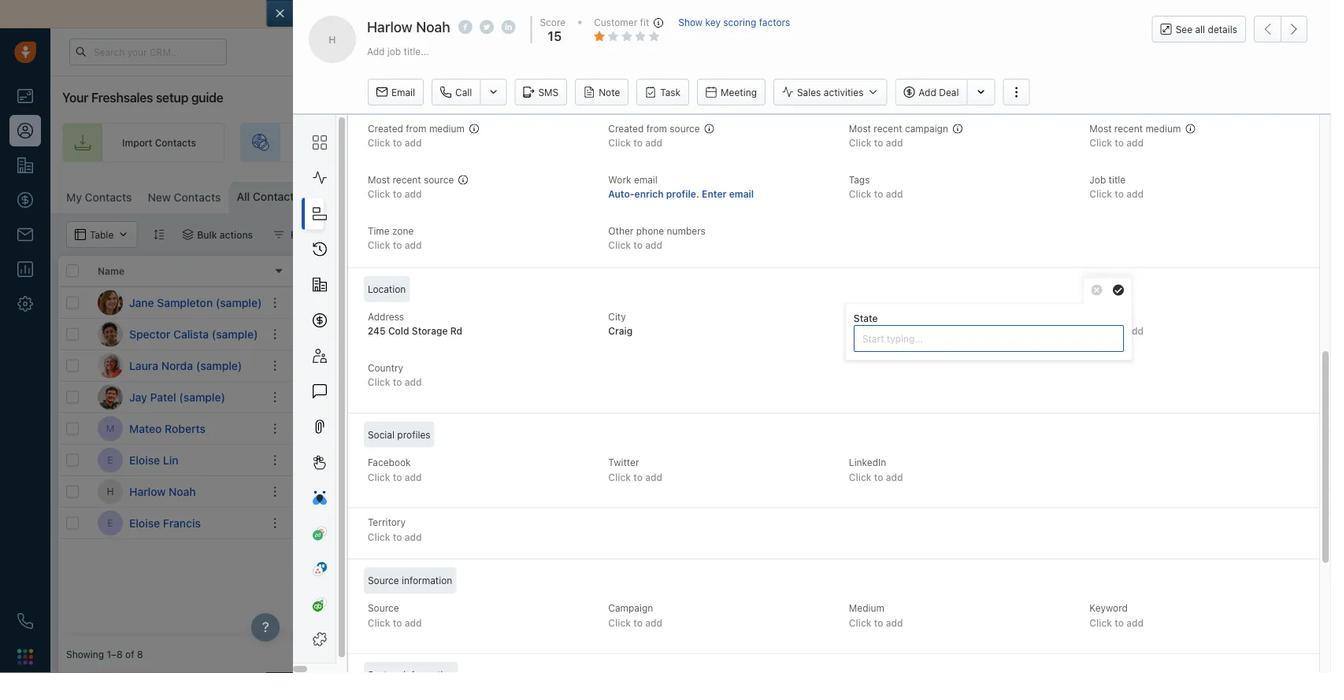 Task type: describe. For each thing, give the bounding box(es) containing it.
container_wx8msf4aqz5i3rn1 image for spectorcalista@gmail.com
[[897, 329, 908, 340]]

most for most recent medium
[[1090, 123, 1112, 134]]

to inside medium click to add
[[874, 618, 884, 629]]

see all details button
[[1152, 16, 1246, 43]]

to inside facebook click to add
[[393, 472, 402, 483]]

contacts inside "button"
[[1154, 190, 1195, 201]]

terry for techcave (sample)
[[912, 329, 935, 340]]

eloise for eloise francis
[[129, 517, 160, 530]]

harlow noah dialog
[[266, 0, 1331, 674]]

twitter click to add
[[608, 457, 663, 483]]

deal
[[939, 87, 959, 98]]

task
[[660, 87, 681, 98]]

what's new image
[[1217, 47, 1228, 58]]

(sample) for acme inc (sample)
[[1173, 360, 1213, 371]]

eloisefrancis23@gmail.com link
[[303, 515, 425, 532]]

sales for set
[[1161, 137, 1185, 148]]

next activity
[[539, 265, 597, 276]]

work email auto-enrich profile. enter email
[[608, 174, 754, 200]]

source for most recent source
[[424, 174, 454, 185]]

3684945781 link
[[421, 326, 478, 343]]

1 vertical spatial noah
[[169, 485, 196, 498]]

created from medium
[[368, 123, 465, 134]]

to inside country click to add
[[393, 377, 402, 388]]

spectorcalista@gmail.com link
[[303, 326, 420, 343]]

add inside other phone numbers click to add
[[645, 240, 663, 251]]

time zone click to add
[[368, 225, 422, 251]]

sequence
[[958, 137, 1002, 148]]

address
[[368, 311, 404, 322]]

h inside "dialog"
[[329, 34, 336, 45]]

task button
[[637, 79, 689, 106]]

you
[[659, 7, 678, 20]]

facebook
[[368, 457, 411, 468]]

terry turtle for widgetz.io (sample)
[[912, 297, 964, 308]]

facebook click to add
[[368, 457, 422, 483]]

recent for medium
[[1115, 123, 1143, 134]]

to inside linkedin click to add
[[874, 472, 884, 483]]

harlownoah1@gmail.com link
[[303, 484, 412, 500]]

twitter circled image
[[480, 18, 494, 35]]

owner
[[921, 265, 950, 276]]

terry turtle for acme inc (sample)
[[912, 360, 964, 371]]

to inside keyword click to add
[[1115, 618, 1124, 629]]

add for add deal
[[919, 87, 937, 98]]

(sample) for jay patel (sample)
[[179, 391, 225, 404]]

website
[[338, 137, 373, 148]]

sampleton
[[157, 296, 213, 309]]

most recent campaign
[[849, 123, 948, 134]]

+ for eloiselin621@gmail.com
[[421, 453, 427, 464]]

score for score
[[657, 265, 684, 276]]

title
[[1109, 174, 1126, 185]]

add inside keyword click to add
[[1127, 618, 1144, 629]]

l image
[[98, 353, 123, 379]]

import contacts for import contacts link
[[122, 137, 196, 148]]

harlow inside press space to select this row. row
[[129, 485, 166, 498]]

storage
[[412, 326, 448, 337]]

score for score 15
[[540, 17, 566, 28]]

click inside zipcode click to add
[[1090, 326, 1112, 337]]

e for eloise lin
[[107, 455, 113, 466]]

showing 1–8 of 8
[[66, 649, 143, 660]]

scoring
[[723, 17, 756, 28]]

widgetz.io (sample) link
[[1130, 297, 1219, 308]]

lauranordasample@gmail.com
[[303, 359, 436, 370]]

see all details
[[1176, 24, 1238, 35]]

most recent source
[[368, 174, 454, 185]]

keyword click to add
[[1090, 603, 1144, 629]]

all
[[237, 190, 250, 203]]

your for all
[[562, 7, 585, 20]]

click to add for created from medium
[[368, 138, 422, 149]]

to inside zipcode click to add
[[1115, 326, 1124, 337]]

all for see
[[1195, 24, 1205, 35]]

click inside time zone click to add
[[368, 240, 390, 251]]

press space to select this row. row containing spectorcalista@gmail.com
[[295, 319, 1324, 351]]

meeting
[[721, 87, 757, 98]]

zone
[[392, 225, 414, 236]]

factors
[[759, 17, 790, 28]]

15
[[548, 29, 562, 44]]

city craig
[[608, 311, 633, 337]]

mateo roberts
[[129, 422, 206, 435]]

enrich
[[635, 189, 664, 200]]

fit
[[640, 17, 649, 28]]

add deal
[[919, 87, 959, 98]]

eloiselin621@gmail.com link
[[303, 452, 409, 469]]

widgetz.io
[[1130, 297, 1177, 308]]

click to add for most recent source
[[368, 189, 422, 200]]

press space to select this row. row containing jane sampleton (sample)
[[58, 288, 295, 319]]

press space to select this row. row containing mateoroberts871@gmail.com
[[295, 414, 1324, 445]]

import for import contacts "button"
[[1121, 190, 1151, 201]]

widgetz.io (sample)
[[1130, 297, 1219, 308]]

source for click
[[368, 603, 399, 614]]

bulk actions button
[[172, 221, 263, 248]]

1 vertical spatial email
[[729, 189, 754, 200]]

cold
[[388, 326, 409, 337]]

phone
[[636, 225, 664, 236]]

call button
[[432, 79, 480, 106]]

all contacts link
[[237, 189, 300, 205]]

spectorcalista@gmail.com 3684945781
[[303, 327, 478, 338]]

norda
[[161, 359, 193, 372]]

press space to select this row. row containing harlow noah
[[58, 477, 295, 508]]

add inside campaign click to add
[[645, 618, 663, 629]]

actions
[[220, 229, 253, 240]]

created for created from source
[[608, 123, 644, 134]]

click inside twitter click to add
[[608, 472, 631, 483]]

name
[[98, 265, 124, 276]]

terry for acme inc (sample)
[[912, 360, 935, 371]]

set up your sales pipeline link
[[1046, 123, 1252, 162]]

row group containing janesampleton@gmail.com
[[295, 288, 1324, 540]]

showing
[[66, 649, 104, 660]]

press space to select this row. row containing lauranordasample@gmail.com
[[295, 351, 1324, 382]]

container_wx8msf4aqz5i3rn1 image inside filter by button
[[273, 229, 284, 240]]

other
[[608, 225, 634, 236]]

jay patel (sample) link
[[129, 390, 225, 405]]

start
[[752, 7, 776, 20]]

call link
[[432, 79, 480, 106]]

roberts
[[165, 422, 206, 435]]

(sample) for jane sampleton (sample)
[[216, 296, 262, 309]]

from for created from source
[[647, 123, 667, 134]]

tags click to add
[[849, 174, 903, 200]]

contacts right my
[[85, 191, 132, 204]]

to inside other phone numbers click to add
[[634, 240, 643, 251]]

0 horizontal spatial email
[[634, 174, 658, 185]]

to inside tags click to add
[[874, 189, 884, 200]]

12 more... button
[[350, 187, 426, 209]]

most for most recent campaign
[[849, 123, 871, 134]]

your freshsales setup guide
[[62, 90, 223, 105]]

(sample) for spector calista (sample)
[[212, 328, 258, 341]]

phone element
[[9, 606, 41, 637]]

add deal button
[[895, 79, 967, 106]]

note
[[599, 87, 620, 98]]

your for up
[[1138, 137, 1159, 148]]

close image
[[1308, 10, 1316, 18]]

container_wx8msf4aqz5i3rn1 image for janesampleton@gmail.com
[[897, 297, 908, 308]]

add inside 'job title click to add'
[[1127, 189, 1144, 200]]

grid containing jane sampleton (sample)
[[58, 254, 1324, 636]]

all contacts 8
[[237, 190, 314, 203]]

social profiles
[[368, 429, 431, 440]]

source for information
[[368, 575, 399, 586]]

campaign click to add
[[608, 603, 663, 629]]

linkedin circled image
[[501, 18, 516, 35]]

click inside tags click to add
[[849, 189, 872, 200]]

job title click to add
[[1090, 174, 1144, 200]]

import contacts link
[[62, 123, 225, 162]]

linkedin
[[849, 457, 886, 468]]

bring in website leads link
[[240, 123, 428, 162]]

1 horizontal spatial sales
[[932, 137, 956, 148]]

click to add for most recent medium
[[1090, 138, 1144, 149]]

freshsales
[[91, 90, 153, 105]]

sales for sales activities
[[797, 87, 821, 98]]

add inside facebook click to add
[[405, 472, 422, 483]]

contacts right all in the left of the page
[[253, 190, 300, 203]]

created for created from medium
[[368, 123, 403, 134]]

+ click to add for eloiselin621@gmail.com
[[421, 453, 482, 464]]

set up your sales pipeline
[[1106, 137, 1223, 148]]

lauranordasample@gmail.com link
[[303, 358, 436, 374]]

to inside 'job title click to add'
[[1115, 189, 1124, 200]]

other phone numbers click to add
[[608, 225, 706, 251]]

eloise for eloise lin
[[129, 454, 160, 467]]

to inside source click to add
[[393, 618, 402, 629]]

to inside campaign click to add
[[634, 618, 643, 629]]

mateoroberts871@gmail.com
[[303, 422, 433, 433]]

press space to select this row. row containing mateo roberts
[[58, 414, 295, 445]]

click inside country click to add
[[368, 377, 390, 388]]

s image
[[98, 322, 123, 347]]

show
[[678, 17, 703, 28]]

+ for mateoroberts871@gmail.com
[[421, 422, 427, 433]]

filter by button
[[263, 221, 338, 248]]

enter
[[702, 189, 727, 200]]

terry turtle for techcave (sample)
[[912, 329, 964, 340]]

social
[[368, 429, 395, 440]]

medium for most recent medium
[[1146, 123, 1181, 134]]

jay
[[129, 391, 147, 404]]

most for most recent source
[[368, 174, 390, 185]]

mateoroberts871@gmail.com link
[[303, 421, 433, 437]]

qualified for widgetz.io (sample)
[[1029, 297, 1069, 308]]

email
[[391, 87, 415, 98]]

zipcode
[[1090, 311, 1126, 322]]

harlownoah1@gmail.com
[[303, 485, 412, 496]]

Search your CRM... text field
[[69, 39, 227, 65]]

terry for widgetz.io (sample)
[[912, 297, 935, 308]]



Task type: vqa. For each thing, say whether or not it's contained in the screenshot.
top date
no



Task type: locate. For each thing, give the bounding box(es) containing it.
0 horizontal spatial score
[[540, 17, 566, 28]]

most
[[849, 123, 871, 134], [1090, 123, 1112, 134], [368, 174, 390, 185]]

1 vertical spatial harlow noah
[[129, 485, 196, 498]]

0 vertical spatial source
[[368, 575, 399, 586]]

from down task button
[[647, 123, 667, 134]]

0 vertical spatial +
[[421, 390, 427, 401]]

medium
[[849, 603, 885, 614]]

1 horizontal spatial 8
[[308, 191, 314, 202]]

1 horizontal spatial source
[[670, 123, 700, 134]]

(sample) down widgetz.io (sample) link
[[1174, 329, 1214, 340]]

0 vertical spatial work
[[608, 174, 631, 185]]

information
[[402, 575, 452, 586]]

press space to select this row. row containing eloise francis
[[58, 508, 295, 540]]

2 row group from the left
[[295, 288, 1324, 540]]

all inside button
[[1195, 24, 1205, 35]]

add inside zipcode click to add
[[1127, 326, 1144, 337]]

1 horizontal spatial import contacts
[[1121, 190, 1195, 201]]

2 horizontal spatial recent
[[1115, 123, 1143, 134]]

sales for sales owner
[[893, 265, 918, 276]]

recent up more...
[[393, 174, 421, 185]]

eloise left lin
[[129, 454, 160, 467]]

press space to select this row. row containing jaypatelsample@gmail.com
[[295, 382, 1324, 414]]

import down title
[[1121, 190, 1151, 201]]

click
[[368, 138, 390, 149], [608, 138, 631, 149], [849, 138, 872, 149], [1090, 138, 1112, 149], [368, 189, 390, 200], [849, 189, 872, 200], [1090, 189, 1112, 200], [368, 240, 390, 251], [608, 240, 631, 251], [1090, 326, 1112, 337], [368, 377, 390, 388], [429, 390, 451, 401], [429, 422, 451, 433], [429, 453, 451, 464], [368, 472, 390, 483], [608, 472, 631, 483], [849, 472, 872, 483], [368, 532, 390, 543], [368, 618, 390, 629], [608, 618, 631, 629], [849, 618, 872, 629], [1090, 618, 1112, 629]]

turtle for techcave (sample)
[[938, 329, 964, 340]]

click to add down created from medium
[[368, 138, 422, 149]]

0 vertical spatial add
[[367, 46, 385, 57]]

0 horizontal spatial all
[[547, 7, 559, 20]]

source down source information
[[368, 603, 399, 614]]

1 vertical spatial +
[[421, 422, 427, 433]]

add left deal
[[919, 87, 937, 98]]

eloise lin
[[129, 454, 178, 467]]

score inside "harlow noah" "dialog"
[[540, 17, 566, 28]]

medium up set up your sales pipeline
[[1146, 123, 1181, 134]]

0 vertical spatial harlow noah
[[367, 18, 450, 35]]

1 eloise from the top
[[129, 454, 160, 467]]

sales down campaign
[[932, 137, 956, 148]]

1 e from the top
[[107, 455, 113, 466]]

1 row group from the left
[[58, 288, 295, 540]]

0 vertical spatial eloise
[[129, 454, 160, 467]]

harlow noah link
[[129, 484, 196, 500]]

work up auto-
[[608, 174, 631, 185]]

1 vertical spatial score
[[657, 265, 684, 276]]

(sample) for laura norda (sample)
[[196, 359, 242, 372]]

0 horizontal spatial harlow noah
[[129, 485, 196, 498]]

e down m
[[107, 455, 113, 466]]

source for created from source
[[670, 123, 700, 134]]

1 horizontal spatial created
[[608, 123, 644, 134]]

profile.
[[666, 189, 699, 200]]

zipcode click to add
[[1090, 311, 1144, 337]]

eloiselin621@gmail.com
[[303, 453, 409, 464]]

turtle
[[938, 297, 964, 308], [938, 329, 964, 340], [938, 360, 964, 371]]

harlow noah inside "dialog"
[[367, 18, 450, 35]]

(sample) right calista
[[212, 328, 258, 341]]

to inside the territory click to add
[[393, 532, 402, 543]]

click inside the territory click to add
[[368, 532, 390, 543]]

0 horizontal spatial h
[[107, 486, 114, 497]]

send email image
[[1175, 46, 1186, 59]]

rd
[[450, 326, 462, 337]]

+
[[421, 390, 427, 401], [421, 422, 427, 433], [421, 453, 427, 464]]

1 horizontal spatial sales
[[893, 265, 918, 276]]

all right see
[[1195, 24, 1205, 35]]

press space to select this row. row containing laura norda (sample)
[[58, 351, 295, 382]]

key
[[705, 17, 721, 28]]

press space to select this row. row
[[58, 288, 295, 319], [295, 288, 1324, 319], [58, 319, 295, 351], [295, 319, 1324, 351], [58, 351, 295, 382], [295, 351, 1324, 382], [58, 382, 295, 414], [295, 382, 1324, 414], [58, 414, 295, 445], [295, 414, 1324, 445], [58, 445, 295, 477], [295, 445, 1324, 477], [58, 477, 295, 508], [295, 477, 1324, 508], [58, 508, 295, 540], [295, 508, 1324, 540]]

accounts
[[1130, 265, 1173, 276]]

filter
[[291, 229, 314, 240]]

click to add down the most recent campaign
[[849, 138, 903, 149]]

0 vertical spatial tags
[[849, 174, 870, 185]]

to inside time zone click to add
[[393, 240, 402, 251]]

sales
[[588, 7, 615, 20], [932, 137, 956, 148], [1161, 137, 1185, 148]]

import contacts down title
[[1121, 190, 1195, 201]]

tags for tags click to add
[[849, 174, 870, 185]]

0 horizontal spatial noah
[[169, 485, 196, 498]]

all up 15 button at the top left of the page
[[547, 7, 559, 20]]

+ down country click to add
[[421, 390, 427, 401]]

click to add down most recent source
[[368, 189, 422, 200]]

1 horizontal spatial from
[[647, 123, 667, 134]]

tags inside grid
[[775, 265, 797, 276]]

0 horizontal spatial sales
[[797, 87, 821, 98]]

+ click to add down jaypatelsample@gmail.com + click to add
[[421, 422, 482, 433]]

3 terry from the top
[[912, 360, 935, 371]]

1 vertical spatial all
[[1195, 24, 1205, 35]]

sales left activities on the right of page
[[797, 87, 821, 98]]

1 horizontal spatial recent
[[874, 123, 902, 134]]

press space to select this row. row containing eloise lin
[[58, 445, 295, 477]]

customer
[[594, 17, 637, 28]]

import contacts for import contacts "button"
[[1121, 190, 1195, 201]]

j image for jane sampleton (sample)
[[98, 290, 123, 316]]

1 vertical spatial terry
[[912, 329, 935, 340]]

sales left pipeline
[[1161, 137, 1185, 148]]

click to add for created from source
[[608, 138, 663, 149]]

1 vertical spatial source
[[424, 174, 454, 185]]

janesampleton@gmail.com link
[[303, 295, 422, 311]]

recent up 'up'
[[1115, 123, 1143, 134]]

medium for created from medium
[[429, 123, 465, 134]]

1 vertical spatial eloise
[[129, 517, 160, 530]]

row group
[[58, 288, 295, 540], [295, 288, 1324, 540]]

phone image
[[17, 614, 33, 629]]

1 horizontal spatial harlow
[[367, 18, 413, 35]]

0 horizontal spatial source
[[424, 174, 454, 185]]

email up 'enrich'
[[634, 174, 658, 185]]

j image left jane
[[98, 290, 123, 316]]

contacts right new
[[174, 191, 221, 204]]

click inside campaign click to add
[[608, 618, 631, 629]]

0 horizontal spatial sales
[[588, 7, 615, 20]]

2 horizontal spatial most
[[1090, 123, 1112, 134]]

work inside work email auto-enrich profile. enter email
[[608, 174, 631, 185]]

1 vertical spatial + click to add
[[421, 453, 482, 464]]

1 source from the top
[[368, 575, 399, 586]]

add inside medium click to add
[[886, 618, 903, 629]]

sales inside grid
[[893, 265, 918, 276]]

0 horizontal spatial add
[[367, 46, 385, 57]]

1 turtle from the top
[[938, 297, 964, 308]]

0 horizontal spatial import
[[122, 137, 152, 148]]

jay patel (sample)
[[129, 391, 225, 404]]

click inside other phone numbers click to add
[[608, 240, 631, 251]]

0 horizontal spatial medium
[[429, 123, 465, 134]]

2 horizontal spatial from
[[779, 7, 804, 20]]

harlow noah up title...
[[367, 18, 450, 35]]

harlow inside "dialog"
[[367, 18, 413, 35]]

0 vertical spatial turtle
[[938, 297, 964, 308]]

2 horizontal spatial import
[[1121, 190, 1151, 201]]

eloise francis link
[[129, 516, 201, 531]]

mateo roberts link
[[129, 421, 206, 437]]

all for import
[[547, 7, 559, 20]]

1 vertical spatial harlow
[[129, 485, 166, 498]]

import
[[510, 7, 544, 20], [122, 137, 152, 148], [1121, 190, 1151, 201]]

1 terry turtle from the top
[[912, 297, 964, 308]]

2 qualified from the top
[[1029, 360, 1069, 371]]

0 horizontal spatial work
[[421, 265, 445, 276]]

2 eloise from the top
[[129, 517, 160, 530]]

press space to select this row. row containing jay patel (sample)
[[58, 382, 295, 414]]

keyword
[[1090, 603, 1128, 614]]

work down time zone click to add
[[421, 265, 445, 276]]

campaign
[[608, 603, 653, 614]]

add
[[367, 46, 385, 57], [919, 87, 937, 98]]

turtle for acme inc (sample)
[[938, 360, 964, 371]]

import contacts inside import contacts "button"
[[1121, 190, 1195, 201]]

import up 15 button at the top left of the page
[[510, 7, 544, 20]]

harlow up job
[[367, 18, 413, 35]]

techcave
[[1130, 329, 1172, 340]]

1 vertical spatial qualified
[[1029, 360, 1069, 371]]

(sample) up "techcave (sample)"
[[1180, 297, 1219, 308]]

profiles
[[397, 429, 431, 440]]

click inside keyword click to add
[[1090, 618, 1112, 629]]

1 horizontal spatial add
[[919, 87, 937, 98]]

tags for tags
[[775, 265, 797, 276]]

2 vertical spatial import
[[1121, 190, 1151, 201]]

score up 15 button at the top left of the page
[[540, 17, 566, 28]]

0 horizontal spatial recent
[[393, 174, 421, 185]]

3 turtle from the top
[[938, 360, 964, 371]]

score down other phone numbers click to add
[[657, 265, 684, 276]]

1 vertical spatial 8
[[137, 649, 143, 660]]

2 e from the top
[[107, 518, 113, 529]]

0 vertical spatial your
[[562, 7, 585, 20]]

0 vertical spatial import contacts
[[122, 137, 196, 148]]

from
[[779, 7, 804, 20], [406, 123, 427, 134], [647, 123, 667, 134]]

2 vertical spatial terry turtle
[[912, 360, 964, 371]]

0 vertical spatial terry
[[912, 297, 935, 308]]

1 horizontal spatial score
[[657, 265, 684, 276]]

1 horizontal spatial email
[[729, 189, 754, 200]]

jane sampleton (sample) link
[[129, 295, 262, 311]]

+ down profiles
[[421, 453, 427, 464]]

press space to select this row. row containing spector calista (sample)
[[58, 319, 295, 351]]

2 j image from the top
[[98, 385, 123, 410]]

press space to select this row. row containing harlownoah1@gmail.com
[[295, 477, 1324, 508]]

spector calista (sample)
[[129, 328, 258, 341]]

1 vertical spatial source
[[368, 603, 399, 614]]

add inside tags click to add
[[886, 189, 903, 200]]

noah
[[416, 18, 450, 35], [169, 485, 196, 498]]

import down your freshsales setup guide
[[122, 137, 152, 148]]

work for work
[[421, 265, 445, 276]]

facebook circled image
[[458, 18, 472, 35]]

score inside grid
[[657, 265, 684, 276]]

click inside medium click to add
[[849, 618, 872, 629]]

bring
[[300, 137, 324, 148]]

1 + from the top
[[421, 390, 427, 401]]

import contacts inside import contacts link
[[122, 137, 196, 148]]

click inside source click to add
[[368, 618, 390, 629]]

click to add for most recent campaign
[[849, 138, 903, 149]]

location
[[368, 284, 406, 295]]

0 horizontal spatial harlow
[[129, 485, 166, 498]]

1 vertical spatial work
[[421, 265, 445, 276]]

most down activities on the right of page
[[849, 123, 871, 134]]

lin
[[163, 454, 178, 467]]

laura
[[129, 359, 158, 372]]

0 horizontal spatial created
[[368, 123, 403, 134]]

2 created from the left
[[608, 123, 644, 134]]

click inside linkedin click to add
[[849, 472, 872, 483]]

0 horizontal spatial most
[[368, 174, 390, 185]]

1 vertical spatial h
[[107, 486, 114, 497]]

recent for campaign
[[874, 123, 902, 134]]

noah up francis at bottom
[[169, 485, 196, 498]]

work inside grid
[[421, 265, 445, 276]]

0 vertical spatial qualified
[[1029, 297, 1069, 308]]

add inside the territory click to add
[[405, 532, 422, 543]]

show key scoring factors link
[[678, 16, 790, 45]]

next
[[539, 265, 560, 276]]

to inside twitter click to add
[[634, 472, 643, 483]]

j image for jay patel (sample)
[[98, 385, 123, 410]]

1 + click to add from the top
[[421, 422, 482, 433]]

sales
[[797, 87, 821, 98], [893, 265, 918, 276]]

click to add
[[368, 138, 422, 149], [608, 138, 663, 149], [849, 138, 903, 149], [1090, 138, 1144, 149], [368, 189, 422, 200]]

your left the customer
[[562, 7, 585, 20]]

qualified down status
[[1029, 297, 1069, 308]]

add inside source click to add
[[405, 618, 422, 629]]

1 vertical spatial your
[[1138, 137, 1159, 148]]

tags inside tags click to add
[[849, 174, 870, 185]]

score 15
[[540, 17, 566, 44]]

cell
[[649, 288, 767, 318], [1240, 288, 1324, 318], [649, 319, 767, 350], [1240, 319, 1324, 350], [531, 351, 649, 381], [649, 351, 767, 381], [1240, 351, 1324, 381], [531, 382, 649, 413], [649, 382, 767, 413], [767, 382, 885, 413], [885, 382, 1004, 413], [1004, 382, 1122, 413], [1122, 382, 1240, 413], [1240, 382, 1324, 413], [531, 414, 649, 444], [649, 414, 767, 444], [767, 414, 885, 444], [885, 414, 1004, 444], [1004, 414, 1122, 444], [1122, 414, 1240, 444], [1240, 414, 1324, 444], [1004, 445, 1122, 476], [1122, 445, 1240, 476], [1240, 445, 1324, 476], [1004, 477, 1122, 507], [1122, 477, 1240, 507], [1240, 477, 1324, 507], [531, 508, 649, 539], [649, 508, 767, 539], [767, 508, 885, 539], [885, 508, 1004, 539], [1004, 508, 1122, 539], [1122, 508, 1240, 539], [1240, 508, 1324, 539]]

new contacts button
[[140, 182, 229, 213], [148, 191, 221, 204]]

1 horizontal spatial harlow noah
[[367, 18, 450, 35]]

+ click to add
[[421, 422, 482, 433], [421, 453, 482, 464]]

by
[[317, 229, 328, 240]]

+ click to add down profiles
[[421, 453, 482, 464]]

0 vertical spatial j image
[[98, 290, 123, 316]]

+ click to add for mateoroberts871@gmail.com
[[421, 422, 482, 433]]

most up 12
[[368, 174, 390, 185]]

1 medium from the left
[[429, 123, 465, 134]]

job
[[1090, 174, 1106, 185]]

container_wx8msf4aqz5i3rn1 image
[[273, 229, 284, 240], [897, 297, 908, 308], [897, 329, 908, 340], [897, 360, 908, 371]]

1 created from the left
[[368, 123, 403, 134]]

j image
[[98, 290, 123, 316], [98, 385, 123, 410]]

qualified
[[1029, 297, 1069, 308], [1029, 360, 1069, 371]]

from right start
[[779, 7, 804, 20]]

+ right social
[[421, 422, 427, 433]]

0 vertical spatial noah
[[416, 18, 450, 35]]

j image left "jay"
[[98, 385, 123, 410]]

medium down call button
[[429, 123, 465, 134]]

recent up create
[[874, 123, 902, 134]]

0 horizontal spatial your
[[562, 7, 585, 20]]

sales inside "harlow noah" "dialog"
[[797, 87, 821, 98]]

press space to select this row. row containing janesampleton@gmail.com
[[295, 288, 1324, 319]]

2 terry turtle from the top
[[912, 329, 964, 340]]

your right 'up'
[[1138, 137, 1159, 148]]

1 vertical spatial sales
[[893, 265, 918, 276]]

time
[[368, 225, 390, 236]]

noah inside "dialog"
[[416, 18, 450, 35]]

created up leads
[[368, 123, 403, 134]]

import inside "button"
[[1121, 190, 1151, 201]]

(sample) right sampleton
[[216, 296, 262, 309]]

harlow down eloise lin link
[[129, 485, 166, 498]]

acme inc (sample) link
[[1130, 360, 1213, 371]]

source up 12 more... "button"
[[424, 174, 454, 185]]

2 terry from the top
[[912, 329, 935, 340]]

title...
[[404, 46, 429, 57]]

source
[[670, 123, 700, 134], [424, 174, 454, 185]]

0 vertical spatial email
[[634, 174, 658, 185]]

3 terry turtle from the top
[[912, 360, 964, 371]]

click inside facebook click to add
[[368, 472, 390, 483]]

francis
[[163, 517, 201, 530]]

import contacts
[[122, 137, 196, 148], [1121, 190, 1195, 201]]

e left the eloise francis 'link'
[[107, 518, 113, 529]]

row group containing jane sampleton (sample)
[[58, 288, 295, 540]]

add for add job title...
[[367, 46, 385, 57]]

2 + from the top
[[421, 422, 427, 433]]

from for created from medium
[[406, 123, 427, 134]]

most up set
[[1090, 123, 1112, 134]]

created down note
[[608, 123, 644, 134]]

create sales sequence link
[[839, 123, 1031, 162]]

qualified for acme inc (sample)
[[1029, 360, 1069, 371]]

contacts down set up your sales pipeline
[[1154, 190, 1195, 201]]

name row
[[58, 256, 295, 288]]

freshworks switcher image
[[17, 649, 33, 665]]

country
[[368, 362, 403, 373]]

0 vertical spatial + click to add
[[421, 422, 482, 433]]

245
[[368, 326, 386, 337]]

email button
[[368, 79, 424, 106]]

2 + click to add from the top
[[421, 453, 482, 464]]

(sample) down spector calista (sample) link
[[196, 359, 242, 372]]

my
[[66, 191, 82, 204]]

0 vertical spatial harlow
[[367, 18, 413, 35]]

1 vertical spatial import contacts
[[1121, 190, 1195, 201]]

0 horizontal spatial from
[[406, 123, 427, 134]]

up
[[1124, 137, 1136, 148]]

0 vertical spatial sales
[[797, 87, 821, 98]]

eloise down harlow noah link
[[129, 517, 160, 530]]

janesampleton@gmail.com
[[303, 296, 422, 307]]

1 qualified from the top
[[1029, 297, 1069, 308]]

2 source from the top
[[368, 603, 399, 614]]

add inside time zone click to add
[[405, 240, 422, 251]]

source inside source click to add
[[368, 603, 399, 614]]

1 horizontal spatial most
[[849, 123, 871, 134]]

grid
[[58, 254, 1324, 636]]

address 245 cold storage rd
[[368, 311, 462, 337]]

2 vertical spatial turtle
[[938, 360, 964, 371]]

0 vertical spatial h
[[329, 34, 336, 45]]

import for import contacts link
[[122, 137, 152, 148]]

1 vertical spatial tags
[[775, 265, 797, 276]]

add left job
[[367, 46, 385, 57]]

1 j image from the top
[[98, 290, 123, 316]]

email right enter
[[729, 189, 754, 200]]

0 horizontal spatial tags
[[775, 265, 797, 276]]

sales for import
[[588, 7, 615, 20]]

source up source click to add
[[368, 575, 399, 586]]

1 terry from the top
[[912, 297, 935, 308]]

2 medium from the left
[[1146, 123, 1181, 134]]

harlow noah up eloise francis
[[129, 485, 196, 498]]

harlow noah
[[367, 18, 450, 35], [129, 485, 196, 498]]

1 vertical spatial import
[[122, 137, 152, 148]]

source click to add
[[368, 603, 422, 629]]

0 vertical spatial import
[[510, 7, 544, 20]]

have
[[711, 7, 736, 20]]

3 + from the top
[[421, 453, 427, 464]]

1 vertical spatial add
[[919, 87, 937, 98]]

1 horizontal spatial noah
[[416, 18, 450, 35]]

guide
[[191, 90, 223, 105]]

bulk
[[197, 229, 217, 240]]

created
[[368, 123, 403, 134], [608, 123, 644, 134]]

e for eloise francis
[[107, 518, 113, 529]]

scratch.
[[807, 7, 849, 20]]

2 horizontal spatial sales
[[1161, 137, 1185, 148]]

1 vertical spatial j image
[[98, 385, 123, 410]]

0 vertical spatial e
[[107, 455, 113, 466]]

0 horizontal spatial 8
[[137, 649, 143, 660]]

new
[[148, 191, 171, 204]]

State text field
[[854, 325, 1124, 352]]

source down the task
[[670, 123, 700, 134]]

jane
[[129, 296, 154, 309]]

add inside linkedin click to add
[[886, 472, 903, 483]]

import all your sales data so you don't have to start from scratch.
[[510, 7, 849, 20]]

contacts down setup at top left
[[155, 137, 196, 148]]

0 vertical spatial all
[[547, 7, 559, 20]]

add inside button
[[919, 87, 937, 98]]

noah up title...
[[416, 18, 450, 35]]

(sample) right inc
[[1173, 360, 1213, 371]]

qualified down state text box
[[1029, 360, 1069, 371]]

click inside 'job title click to add'
[[1090, 189, 1112, 200]]

container_wx8msf4aqz5i3rn1 image for lauranordasample@gmail.com
[[897, 360, 908, 371]]

0 vertical spatial score
[[540, 17, 566, 28]]

sales left owner at the top of page
[[893, 265, 918, 276]]

turtle for widgetz.io (sample)
[[938, 297, 964, 308]]

click to add down most recent medium
[[1090, 138, 1144, 149]]

8
[[308, 191, 314, 202], [137, 649, 143, 660]]

1 horizontal spatial import
[[510, 7, 544, 20]]

(sample) down the laura norda (sample) link
[[179, 391, 225, 404]]

1 vertical spatial terry turtle
[[912, 329, 964, 340]]

container_wx8msf4aqz5i3rn1 image
[[182, 229, 193, 240]]

so
[[644, 7, 656, 20]]

1 vertical spatial e
[[107, 518, 113, 529]]

1 vertical spatial turtle
[[938, 329, 964, 340]]

sales left data
[[588, 7, 615, 20]]

press space to select this row. row containing eloisefrancis23@gmail.com
[[295, 508, 1324, 540]]

eloisefrancis23@gmail.com
[[303, 516, 425, 527]]

show key scoring factors
[[678, 17, 790, 28]]

work for work email auto-enrich profile. enter email
[[608, 174, 631, 185]]

8 inside all contacts 8
[[308, 191, 314, 202]]

add inside country click to add
[[405, 377, 422, 388]]

inc
[[1157, 360, 1171, 371]]

0 vertical spatial terry turtle
[[912, 297, 964, 308]]

0 vertical spatial 8
[[308, 191, 314, 202]]

2 turtle from the top
[[938, 329, 964, 340]]

1 horizontal spatial h
[[329, 34, 336, 45]]

0 vertical spatial source
[[670, 123, 700, 134]]

eloise inside 'link'
[[129, 517, 160, 530]]

import contacts down setup at top left
[[122, 137, 196, 148]]

8 up filter by
[[308, 191, 314, 202]]

score
[[540, 17, 566, 28], [657, 265, 684, 276]]

laura norda (sample) link
[[129, 358, 242, 374]]

tags
[[849, 174, 870, 185], [775, 265, 797, 276]]

8 right of
[[137, 649, 143, 660]]

territory click to add
[[368, 517, 422, 543]]

add inside twitter click to add
[[645, 472, 663, 483]]

1 horizontal spatial your
[[1138, 137, 1159, 148]]

1 horizontal spatial work
[[608, 174, 631, 185]]

1 horizontal spatial all
[[1195, 24, 1205, 35]]

click to add down created from source
[[608, 138, 663, 149]]

from down 'email'
[[406, 123, 427, 134]]

press space to select this row. row containing eloiselin621@gmail.com
[[295, 445, 1324, 477]]

recent for source
[[393, 174, 421, 185]]



